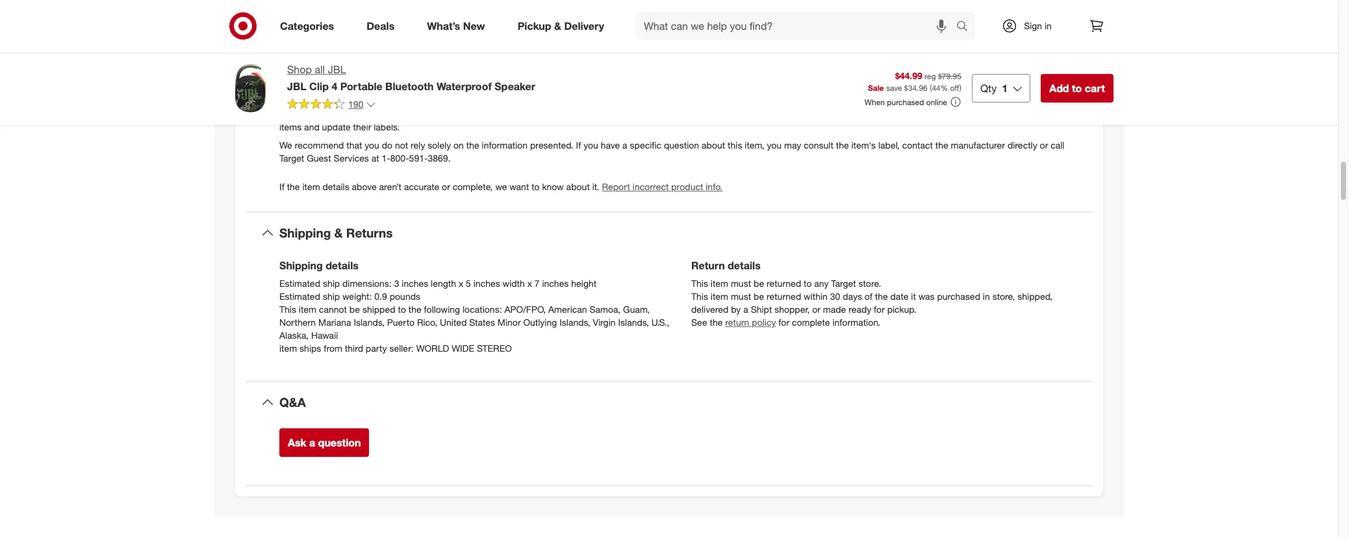 Task type: vqa. For each thing, say whether or not it's contained in the screenshot.
the bottommost Above
yes



Task type: locate. For each thing, give the bounding box(es) containing it.
1 vertical spatial by
[[731, 304, 741, 315]]

1 vertical spatial ship
[[323, 291, 340, 302]]

0 vertical spatial shipping
[[279, 226, 331, 241]]

not up 800-
[[395, 140, 408, 151]]

that right warrant at the top of the page
[[700, 109, 715, 120]]

0 vertical spatial for
[[874, 304, 885, 315]]

1 vertical spatial their
[[353, 122, 371, 133]]

in up "4"
[[336, 64, 344, 75]]

$79.95
[[938, 71, 962, 81]]

to
[[1072, 82, 1082, 95], [532, 181, 540, 193], [804, 278, 812, 289], [398, 304, 406, 315]]

above up and
[[297, 109, 322, 120]]

1 horizontal spatial islands,
[[560, 317, 591, 328]]

)
[[960, 83, 962, 93]]

this up delivered
[[691, 291, 708, 302]]

2 estimated from the top
[[279, 291, 320, 302]]

usa
[[361, 64, 380, 75]]

islands, down guam,
[[618, 317, 649, 328]]

a up return policy link
[[744, 304, 748, 315]]

0 horizontal spatial may
[[784, 140, 801, 151]]

the left item's
[[836, 140, 849, 151]]

2 inches from the left
[[474, 278, 500, 289]]

1 vertical spatial must
[[731, 291, 751, 302]]

purchased inside return details this item must be returned to any target store. this item must be returned within 30 days of the date it was purchased in store, shipped, delivered by a shipt shopper, or made ready for pickup. see the return policy for complete information.
[[937, 291, 981, 302]]

1 horizontal spatial not
[[599, 109, 612, 120]]

for down shopper,
[[779, 317, 790, 328]]

you
[[365, 140, 379, 151], [584, 140, 598, 151], [767, 140, 782, 151]]

that
[[700, 109, 715, 120], [347, 140, 362, 151]]

item down the guest
[[302, 181, 320, 193]]

purchased down $
[[887, 97, 924, 107]]

0 horizontal spatial purchased
[[887, 97, 924, 107]]

1 horizontal spatial that
[[700, 109, 715, 120]]

0 horizontal spatial you
[[365, 140, 379, 151]]

item ships from third party seller: world wide stereo
[[279, 343, 512, 354]]

you right item,
[[767, 140, 782, 151]]

0 horizontal spatial accurate
[[404, 181, 439, 193]]

plus™
[[490, 109, 512, 120]]

1 vertical spatial purchased
[[937, 291, 981, 302]]

target down we
[[279, 153, 304, 164]]

their right modify
[[1051, 109, 1069, 120]]

the down delivered
[[710, 317, 723, 328]]

details inside shipping details estimated ship dimensions: 3 inches length x 5 inches width x 7 inches height estimated ship weight: 0.9 pounds
[[326, 259, 359, 272]]

must
[[731, 278, 751, 289], [731, 291, 751, 302]]

returns
[[346, 226, 393, 241]]

: for origin
[[306, 64, 308, 75]]

0 vertical spatial must
[[731, 278, 751, 289]]

if right presented.
[[576, 140, 581, 151]]

or down the within
[[812, 304, 821, 315]]

this up northern
[[279, 304, 296, 315]]

0 vertical spatial this
[[718, 109, 732, 120]]

islands, down 'american'
[[560, 317, 591, 328]]

0 horizontal spatial x
[[459, 278, 463, 289]]

shipped
[[363, 304, 396, 315]]

%
[[941, 83, 948, 93]]

1 vertical spatial may
[[784, 140, 801, 151]]

0 vertical spatial not
[[599, 109, 612, 120]]

upc : 050036378314
[[279, 24, 365, 35]]

target up '30' in the bottom right of the page
[[831, 278, 856, 289]]

591-
[[409, 153, 428, 164]]

in inside return details this item must be returned to any target store. this item must be returned within 30 days of the date it was purchased in store, shipped, delivered by a shipt shopper, or made ready for pickup. see the return policy for complete information.
[[983, 291, 990, 302]]

information left "is"
[[735, 109, 781, 120]]

policy
[[752, 317, 776, 328]]

0 horizontal spatial made
[[311, 64, 334, 75]]

do
[[382, 140, 393, 151]]

& inside 'dropdown button'
[[334, 226, 343, 241]]

1 horizontal spatial inches
[[474, 278, 500, 289]]

complete,
[[453, 181, 493, 193]]

inches right 5 at the bottom left of page
[[474, 278, 500, 289]]

0 horizontal spatial not
[[395, 140, 408, 151]]

1 islands, from the left
[[354, 317, 385, 328]]

store,
[[993, 291, 1015, 302]]

qty
[[981, 82, 997, 95]]

this right warrant at the top of the page
[[718, 109, 732, 120]]

made down '30' in the bottom right of the page
[[823, 304, 846, 315]]

this inside we recommend that you do not rely solely on the information presented. if you have a specific question about this item, you may consult the item's label, contact the manufacturer directly or call target guest services at 1-800-591-3869.
[[728, 140, 742, 151]]

0 vertical spatial estimated
[[279, 278, 320, 289]]

ask
[[288, 437, 306, 450]]

information
[[735, 109, 781, 120], [482, 140, 528, 151]]

to inside button
[[1072, 82, 1082, 95]]

by inside the above item details were provided by the target plus™ partner. target does not represent or warrant that this information is accurate or complete. on occasion, manufacturers may modify their items and update their labels.
[[435, 109, 444, 120]]

0 vertical spatial question
[[664, 140, 699, 151]]

1 horizontal spatial :
[[306, 64, 308, 75]]

jbl up "4"
[[328, 63, 346, 76]]

0 horizontal spatial question
[[318, 437, 361, 450]]

1 vertical spatial question
[[318, 437, 361, 450]]

1 vertical spatial &
[[334, 226, 343, 241]]

complete.
[[841, 109, 881, 120]]

solely
[[428, 140, 451, 151]]

not right does at the left of the page
[[599, 109, 612, 120]]

item up update
[[325, 109, 342, 120]]

1 horizontal spatial in
[[983, 291, 990, 302]]

you left have
[[584, 140, 598, 151]]

may inside the above item details were provided by the target plus™ partner. target does not represent or warrant that this information is accurate or complete. on occasion, manufacturers may modify their items and update their labels.
[[1001, 109, 1018, 120]]

1 vertical spatial for
[[779, 317, 790, 328]]

report
[[602, 181, 630, 193]]

1 vertical spatial returned
[[767, 291, 801, 302]]

shipping left returns
[[279, 226, 331, 241]]

their down 190
[[353, 122, 371, 133]]

x left 7 at the bottom left of page
[[527, 278, 532, 289]]

waterproof
[[437, 80, 492, 93]]

accurate right "is"
[[792, 109, 828, 120]]

$
[[904, 83, 908, 93]]

a right have
[[623, 140, 627, 151]]

1 vertical spatial this
[[728, 140, 742, 151]]

3
[[394, 278, 399, 289]]

(
[[930, 83, 932, 93]]

does
[[576, 109, 596, 120]]

height
[[571, 278, 597, 289]]

& left returns
[[334, 226, 343, 241]]

what's new
[[427, 19, 485, 32]]

0 vertical spatial &
[[554, 19, 561, 32]]

2 horizontal spatial in
[[1045, 20, 1052, 31]]

about left "it."
[[566, 181, 590, 193]]

x left 5 at the bottom left of page
[[459, 278, 463, 289]]

: for upc
[[299, 24, 302, 35]]

days
[[843, 291, 862, 302]]

1 vertical spatial a
[[744, 304, 748, 315]]

item up delivered
[[711, 291, 729, 302]]

have
[[601, 140, 620, 151]]

2 shipping from the top
[[279, 259, 323, 272]]

7
[[535, 278, 540, 289]]

$44.99
[[895, 70, 923, 81]]

0 vertical spatial be
[[754, 278, 764, 289]]

1 vertical spatial jbl
[[287, 80, 307, 93]]

0 horizontal spatial :
[[299, 24, 302, 35]]

0 horizontal spatial islands,
[[354, 317, 385, 328]]

question inside button
[[318, 437, 361, 450]]

: left '050036378314'
[[299, 24, 302, 35]]

about left item,
[[702, 140, 725, 151]]

details up dimensions:
[[326, 259, 359, 272]]

1 vertical spatial information
[[482, 140, 528, 151]]

2 x from the left
[[527, 278, 532, 289]]

1 horizontal spatial question
[[664, 140, 699, 151]]

0 vertical spatial ship
[[323, 278, 340, 289]]

0 vertical spatial their
[[1051, 109, 1069, 120]]

incorrect
[[633, 181, 669, 193]]

2 vertical spatial be
[[350, 304, 360, 315]]

cart
[[1085, 82, 1105, 95]]

3869.
[[428, 153, 451, 164]]

northern
[[279, 317, 316, 328]]

1 horizontal spatial accurate
[[792, 109, 828, 120]]

made inside return details this item must be returned to any target store. this item must be returned within 30 days of the date it was purchased in store, shipped, delivered by a shipt shopper, or made ready for pickup. see the return policy for complete information.
[[823, 304, 846, 315]]

1 vertical spatial that
[[347, 140, 362, 151]]

0 vertical spatial accurate
[[792, 109, 828, 120]]

categories link
[[269, 12, 350, 40]]

1 vertical spatial estimated
[[279, 291, 320, 302]]

may
[[1001, 109, 1018, 120], [784, 140, 801, 151]]

when purchased online
[[865, 97, 947, 107]]

a inside we recommend that you do not rely solely on the information presented. if you have a specific question about this item, you may consult the item's label, contact the manufacturer directly or call target guest services at 1-800-591-3869.
[[623, 140, 627, 151]]

1 shipping from the top
[[279, 226, 331, 241]]

800-
[[390, 153, 409, 164]]

pickup
[[518, 19, 551, 32]]

for
[[874, 304, 885, 315], [779, 317, 790, 328]]

by right provided
[[435, 109, 444, 120]]

inches right 7 at the bottom left of page
[[542, 278, 569, 289]]

050036378314
[[304, 24, 365, 35]]

1 horizontal spatial by
[[731, 304, 741, 315]]

in right sign
[[1045, 20, 1052, 31]]

that up services
[[347, 140, 362, 151]]

1 vertical spatial in
[[336, 64, 344, 75]]

this inside the above item details were provided by the target plus™ partner. target does not represent or warrant that this information is accurate or complete. on occasion, manufacturers may modify their items and update their labels.
[[718, 109, 732, 120]]

2 returned from the top
[[767, 291, 801, 302]]

shop
[[287, 63, 312, 76]]

2 islands, from the left
[[560, 317, 591, 328]]

item
[[325, 109, 342, 120], [302, 181, 320, 193], [711, 278, 729, 289], [711, 291, 729, 302], [299, 304, 317, 315], [279, 343, 297, 354]]

the above item details were provided by the target plus™ partner. target does not represent or warrant that this information is accurate or complete. on occasion, manufacturers may modify their items and update their labels.
[[279, 109, 1069, 133]]

if down we
[[279, 181, 284, 193]]

delivered
[[691, 304, 729, 315]]

add to cart
[[1050, 82, 1105, 95]]

& for pickup
[[554, 19, 561, 32]]

shipping for shipping details estimated ship dimensions: 3 inches length x 5 inches width x 7 inches height estimated ship weight: 0.9 pounds
[[279, 259, 323, 272]]

1 horizontal spatial you
[[584, 140, 598, 151]]

: left all
[[306, 64, 308, 75]]

2 horizontal spatial a
[[744, 304, 748, 315]]

1 vertical spatial accurate
[[404, 181, 439, 193]]

2 horizontal spatial islands,
[[618, 317, 649, 328]]

you up at
[[365, 140, 379, 151]]

0 horizontal spatial &
[[334, 226, 343, 241]]

a inside button
[[309, 437, 315, 450]]

q&a button
[[246, 382, 1093, 424]]

0 horizontal spatial in
[[336, 64, 344, 75]]

1 vertical spatial above
[[352, 181, 377, 193]]

0 vertical spatial about
[[702, 140, 725, 151]]

0 horizontal spatial about
[[566, 181, 590, 193]]

image of jbl clip 4 portable bluetooth waterproof speaker image
[[225, 62, 277, 114]]

sign
[[1024, 20, 1042, 31]]

question down the above item details were provided by the target plus™ partner. target does not represent or warrant that this information is accurate or complete. on occasion, manufacturers may modify their items and update their labels.
[[664, 140, 699, 151]]

2 horizontal spatial you
[[767, 140, 782, 151]]

0 vertical spatial information
[[735, 109, 781, 120]]

1 vertical spatial about
[[566, 181, 590, 193]]

& right pickup
[[554, 19, 561, 32]]

0 vertical spatial a
[[623, 140, 627, 151]]

shipping & returns button
[[246, 213, 1093, 254]]

1 horizontal spatial a
[[623, 140, 627, 151]]

in left store,
[[983, 291, 990, 302]]

a right ask
[[309, 437, 315, 450]]

this left item,
[[728, 140, 742, 151]]

may left modify
[[1001, 109, 1018, 120]]

the inside the above item details were provided by the target plus™ partner. target does not represent or warrant that this information is accurate or complete. on occasion, manufacturers may modify their items and update their labels.
[[447, 109, 460, 120]]

3 inches from the left
[[542, 278, 569, 289]]

190
[[348, 99, 364, 110]]

0 vertical spatial that
[[700, 109, 715, 120]]

width
[[503, 278, 525, 289]]

details right return
[[728, 259, 761, 272]]

inches up the pounds
[[402, 278, 428, 289]]

jbl down shop
[[287, 80, 307, 93]]

1 horizontal spatial purchased
[[937, 291, 981, 302]]

3 you from the left
[[767, 140, 782, 151]]

to right 'add'
[[1072, 82, 1082, 95]]

that inside we recommend that you do not rely solely on the information presented. if you have a specific question about this item, you may consult the item's label, contact the manufacturer directly or call target guest services at 1-800-591-3869.
[[347, 140, 362, 151]]

update
[[322, 122, 351, 133]]

not inside we recommend that you do not rely solely on the information presented. if you have a specific question about this item, you may consult the item's label, contact the manufacturer directly or call target guest services at 1-800-591-3869.
[[395, 140, 408, 151]]

1 horizontal spatial may
[[1001, 109, 1018, 120]]

0 vertical spatial :
[[299, 24, 302, 35]]

off
[[950, 83, 960, 93]]

apo/fpo,
[[505, 304, 546, 315]]

1 horizontal spatial information
[[735, 109, 781, 120]]

may inside we recommend that you do not rely solely on the information presented. if you have a specific question about this item, you may consult the item's label, contact the manufacturer directly or call target guest services at 1-800-591-3869.
[[784, 140, 801, 151]]

1 horizontal spatial x
[[527, 278, 532, 289]]

0 horizontal spatial inches
[[402, 278, 428, 289]]

1 horizontal spatial about
[[702, 140, 725, 151]]

0 vertical spatial returned
[[767, 278, 801, 289]]

0 vertical spatial above
[[297, 109, 322, 120]]

1 vertical spatial shipping
[[279, 259, 323, 272]]

this
[[718, 109, 732, 120], [728, 140, 742, 151]]

2 you from the left
[[584, 140, 598, 151]]

0 horizontal spatial a
[[309, 437, 315, 450]]

when
[[865, 97, 885, 107]]

1 vertical spatial :
[[306, 64, 308, 75]]

the left usa
[[346, 64, 359, 75]]

if
[[576, 140, 581, 151], [279, 181, 284, 193]]

shipping inside shipping details estimated ship dimensions: 3 inches length x 5 inches width x 7 inches height estimated ship weight: 0.9 pounds
[[279, 259, 323, 272]]

provided
[[396, 109, 432, 120]]

from
[[324, 343, 342, 354]]

to left any
[[804, 278, 812, 289]]

0 horizontal spatial that
[[347, 140, 362, 151]]

1 vertical spatial not
[[395, 140, 408, 151]]

above left aren't
[[352, 181, 377, 193]]

question inside we recommend that you do not rely solely on the information presented. if you have a specific question about this item, you may consult the item's label, contact the manufacturer directly or call target guest services at 1-800-591-3869.
[[664, 140, 699, 151]]

not inside the above item details were provided by the target plus™ partner. target does not represent or warrant that this information is accurate or complete. on occasion, manufacturers may modify their items and update their labels.
[[599, 109, 612, 120]]

for right ready
[[874, 304, 885, 315]]

reg
[[925, 71, 936, 81]]

& for shipping
[[334, 226, 343, 241]]

seller:
[[390, 343, 414, 354]]

1 horizontal spatial jbl
[[328, 63, 346, 76]]

inches
[[402, 278, 428, 289], [474, 278, 500, 289], [542, 278, 569, 289]]

1 horizontal spatial &
[[554, 19, 561, 32]]

target inside return details this item must be returned to any target store. this item must be returned within 30 days of the date it was purchased in store, shipped, delivered by a shipt shopper, or made ready for pickup. see the return policy for complete information.
[[831, 278, 856, 289]]

or left warrant at the top of the page
[[656, 109, 664, 120]]

accurate down the 591-
[[404, 181, 439, 193]]

may left consult
[[784, 140, 801, 151]]

0 horizontal spatial if
[[279, 181, 284, 193]]

information inside the above item details were provided by the target plus™ partner. target does not represent or warrant that this information is accurate or complete. on occasion, manufacturers may modify their items and update their labels.
[[735, 109, 781, 120]]

0 horizontal spatial information
[[482, 140, 528, 151]]

or
[[382, 64, 391, 75], [656, 109, 664, 120], [830, 109, 838, 120], [1040, 140, 1048, 151], [442, 181, 450, 193], [812, 304, 821, 315]]

add
[[1050, 82, 1069, 95]]

the down waterproof
[[447, 109, 460, 120]]

islands, down the shipped on the bottom of page
[[354, 317, 385, 328]]

deals link
[[356, 12, 411, 40]]

2 must from the top
[[731, 291, 751, 302]]

0 horizontal spatial by
[[435, 109, 444, 120]]

2 vertical spatial a
[[309, 437, 315, 450]]

date
[[891, 291, 909, 302]]

0 vertical spatial this
[[691, 278, 708, 289]]

shipped,
[[1018, 291, 1053, 302]]

rico,
[[417, 317, 437, 328]]

shipping inside shipping & returns 'dropdown button'
[[279, 226, 331, 241]]

accurate inside the above item details were provided by the target plus™ partner. target does not represent or warrant that this information is accurate or complete. on occasion, manufacturers may modify their items and update their labels.
[[792, 109, 828, 120]]

states
[[469, 317, 495, 328]]

shipping down 'shipping & returns'
[[279, 259, 323, 272]]

0 vertical spatial jbl
[[328, 63, 346, 76]]

aren't
[[379, 181, 402, 193]]

details up update
[[345, 109, 371, 120]]

0 vertical spatial made
[[311, 64, 334, 75]]

&
[[554, 19, 561, 32], [334, 226, 343, 241]]

0 vertical spatial by
[[435, 109, 444, 120]]

about inside we recommend that you do not rely solely on the information presented. if you have a specific question about this item, you may consult the item's label, contact the manufacturer directly or call target guest services at 1-800-591-3869.
[[702, 140, 725, 151]]

made up the clip on the top of page
[[311, 64, 334, 75]]

target left does at the left of the page
[[549, 109, 573, 120]]

1 horizontal spatial if
[[576, 140, 581, 151]]

question right ask
[[318, 437, 361, 450]]

ship
[[323, 278, 340, 289], [323, 291, 340, 302]]

purchased right was on the bottom right
[[937, 291, 981, 302]]

weight:
[[342, 291, 372, 302]]

information.
[[833, 317, 881, 328]]

1 horizontal spatial made
[[823, 304, 846, 315]]

by up "return"
[[731, 304, 741, 315]]

purchased
[[887, 97, 924, 107], [937, 291, 981, 302]]

this down return
[[691, 278, 708, 289]]

information down plus™
[[482, 140, 528, 151]]

0 vertical spatial may
[[1001, 109, 1018, 120]]

or left call
[[1040, 140, 1048, 151]]

0 horizontal spatial above
[[297, 109, 322, 120]]



Task type: describe. For each thing, give the bounding box(es) containing it.
44
[[932, 83, 941, 93]]

the right the on
[[466, 140, 479, 151]]

0 horizontal spatial for
[[779, 317, 790, 328]]

online
[[927, 97, 947, 107]]

partner.
[[515, 109, 546, 120]]

3 islands, from the left
[[618, 317, 649, 328]]

manufacturers
[[939, 109, 998, 120]]

locations:
[[463, 304, 502, 315]]

the down we
[[287, 181, 300, 193]]

mariana
[[318, 317, 351, 328]]

target left plus™
[[462, 109, 487, 120]]

above inside the above item details were provided by the target plus™ partner. target does not represent or warrant that this information is accurate or complete. on occasion, manufacturers may modify their items and update their labels.
[[297, 109, 322, 120]]

information inside we recommend that you do not rely solely on the information presented. if you have a specific question about this item, you may consult the item's label, contact the manufacturer directly or call target guest services at 1-800-591-3869.
[[482, 140, 528, 151]]

outlying
[[523, 317, 557, 328]]

call
[[1051, 140, 1065, 151]]

1 vertical spatial this
[[691, 291, 708, 302]]

or inside return details this item must be returned to any target store. this item must be returned within 30 days of the date it was purchased in store, shipped, delivered by a shipt shopper, or made ready for pickup. see the return policy for complete information.
[[812, 304, 821, 315]]

any
[[814, 278, 829, 289]]

portable
[[340, 80, 383, 93]]

upc
[[279, 24, 299, 35]]

or left complete,
[[442, 181, 450, 193]]

1 returned from the top
[[767, 278, 801, 289]]

to right want
[[532, 181, 540, 193]]

ask a question button
[[279, 429, 369, 458]]

shopper,
[[775, 304, 810, 315]]

shipping details estimated ship dimensions: 3 inches length x 5 inches width x 7 inches height estimated ship weight: 0.9 pounds
[[279, 259, 597, 302]]

if the item details above aren't accurate or complete, we want to know about it. report incorrect product info.
[[279, 181, 723, 193]]

to up puerto
[[398, 304, 406, 315]]

190 link
[[287, 98, 377, 113]]

1 must from the top
[[731, 278, 751, 289]]

a inside return details this item must be returned to any target store. this item must be returned within 30 days of the date it was purchased in store, shipped, delivered by a shipt shopper, or made ready for pickup. see the return policy for complete information.
[[744, 304, 748, 315]]

details inside return details this item must be returned to any target store. this item must be returned within 30 days of the date it was purchased in store, shipped, delivered by a shipt shopper, or made ready for pickup. see the return policy for complete information.
[[728, 259, 761, 272]]

search button
[[951, 12, 982, 43]]

u.s.,
[[652, 317, 670, 328]]

manufacturer
[[951, 140, 1005, 151]]

labels.
[[374, 122, 400, 133]]

details down services
[[323, 181, 349, 193]]

0 horizontal spatial their
[[353, 122, 371, 133]]

at
[[372, 153, 379, 164]]

1 inches from the left
[[402, 278, 428, 289]]

ships
[[300, 343, 321, 354]]

1 horizontal spatial above
[[352, 181, 377, 193]]

$44.99 reg $79.95 sale save $ 34.96 ( 44 % off )
[[868, 70, 962, 93]]

all
[[315, 63, 325, 76]]

to inside return details this item must be returned to any target store. this item must be returned within 30 days of the date it was purchased in store, shipped, delivered by a shipt shopper, or made ready for pickup. see the return policy for complete information.
[[804, 278, 812, 289]]

third
[[345, 343, 363, 354]]

product
[[672, 181, 703, 193]]

item down return
[[711, 278, 729, 289]]

or left complete.
[[830, 109, 838, 120]]

delivery
[[564, 19, 604, 32]]

warrant
[[667, 109, 697, 120]]

qty 1
[[981, 82, 1008, 95]]

that inside the above item details were provided by the target plus™ partner. target does not represent or warrant that this information is accurate or complete. on occasion, manufacturers may modify their items and update their labels.
[[700, 109, 715, 120]]

pickup & delivery link
[[507, 12, 621, 40]]

modify
[[1020, 109, 1048, 120]]

info.
[[706, 181, 723, 193]]

occasion,
[[898, 109, 937, 120]]

the right of on the bottom right of the page
[[875, 291, 888, 302]]

contact
[[902, 140, 933, 151]]

5
[[466, 278, 471, 289]]

ready
[[849, 304, 872, 315]]

stereo
[[477, 343, 512, 354]]

following
[[424, 304, 460, 315]]

by inside return details this item must be returned to any target store. this item must be returned within 30 days of the date it was purchased in store, shipped, delivered by a shipt shopper, or made ready for pickup. see the return policy for complete information.
[[731, 304, 741, 315]]

if inside we recommend that you do not rely solely on the information presented. if you have a specific question about this item, you may consult the item's label, contact the manufacturer directly or call target guest services at 1-800-591-3869.
[[576, 140, 581, 151]]

pickup & delivery
[[518, 19, 604, 32]]

items
[[279, 122, 302, 133]]

details inside the above item details were provided by the target plus™ partner. target does not represent or warrant that this information is accurate or complete. on occasion, manufacturers may modify their items and update their labels.
[[345, 109, 371, 120]]

we
[[495, 181, 507, 193]]

represent
[[614, 109, 653, 120]]

dimensions:
[[342, 278, 392, 289]]

2 vertical spatial this
[[279, 304, 296, 315]]

united
[[440, 317, 467, 328]]

return
[[691, 259, 725, 272]]

clip
[[309, 80, 329, 93]]

were
[[374, 109, 394, 120]]

0 vertical spatial purchased
[[887, 97, 924, 107]]

0 vertical spatial in
[[1045, 20, 1052, 31]]

1 you from the left
[[365, 140, 379, 151]]

save
[[886, 83, 902, 93]]

1 vertical spatial if
[[279, 181, 284, 193]]

search
[[951, 21, 982, 34]]

this item cannot be shipped to the following locations:
[[279, 304, 502, 315]]

on
[[454, 140, 464, 151]]

presented.
[[530, 140, 574, 151]]

specific
[[630, 140, 662, 151]]

return
[[725, 317, 750, 328]]

1 estimated from the top
[[279, 278, 320, 289]]

we recommend that you do not rely solely on the information presented. if you have a specific question about this item, you may consult the item's label, contact the manufacturer directly or call target guest services at 1-800-591-3869.
[[279, 140, 1065, 164]]

store.
[[859, 278, 881, 289]]

the
[[279, 109, 295, 120]]

report incorrect product info. button
[[602, 181, 723, 194]]

1 x from the left
[[459, 278, 463, 289]]

item down alaska,
[[279, 343, 297, 354]]

guest
[[307, 153, 331, 164]]

or right usa
[[382, 64, 391, 75]]

0 horizontal spatial jbl
[[287, 80, 307, 93]]

the right contact
[[936, 140, 949, 151]]

target inside we recommend that you do not rely solely on the information presented. if you have a specific question about this item, you may consult the item's label, contact the manufacturer directly or call target guest services at 1-800-591-3869.
[[279, 153, 304, 164]]

complete
[[792, 317, 830, 328]]

item up northern
[[299, 304, 317, 315]]

is
[[783, 109, 790, 120]]

recommend
[[295, 140, 344, 151]]

1 ship from the top
[[323, 278, 340, 289]]

1 horizontal spatial for
[[874, 304, 885, 315]]

puerto
[[387, 317, 415, 328]]

ask a question
[[288, 437, 361, 450]]

speaker
[[495, 80, 535, 93]]

1 horizontal spatial their
[[1051, 109, 1069, 120]]

item inside the above item details were provided by the target plus™ partner. target does not represent or warrant that this information is accurate or complete. on occasion, manufacturers may modify their items and update their labels.
[[325, 109, 342, 120]]

pounds
[[390, 291, 420, 302]]

2 ship from the top
[[323, 291, 340, 302]]

0.9
[[374, 291, 387, 302]]

categories
[[280, 19, 334, 32]]

the down the pounds
[[409, 304, 422, 315]]

shipping for shipping & returns
[[279, 226, 331, 241]]

it.
[[592, 181, 600, 193]]

services
[[334, 153, 369, 164]]

or inside we recommend that you do not rely solely on the information presented. if you have a specific question about this item, you may consult the item's label, contact the manufacturer directly or call target guest services at 1-800-591-3869.
[[1040, 140, 1048, 151]]

1 vertical spatial be
[[754, 291, 764, 302]]

What can we help you find? suggestions appear below search field
[[636, 12, 960, 40]]

cannot
[[319, 304, 347, 315]]

world
[[416, 343, 449, 354]]



